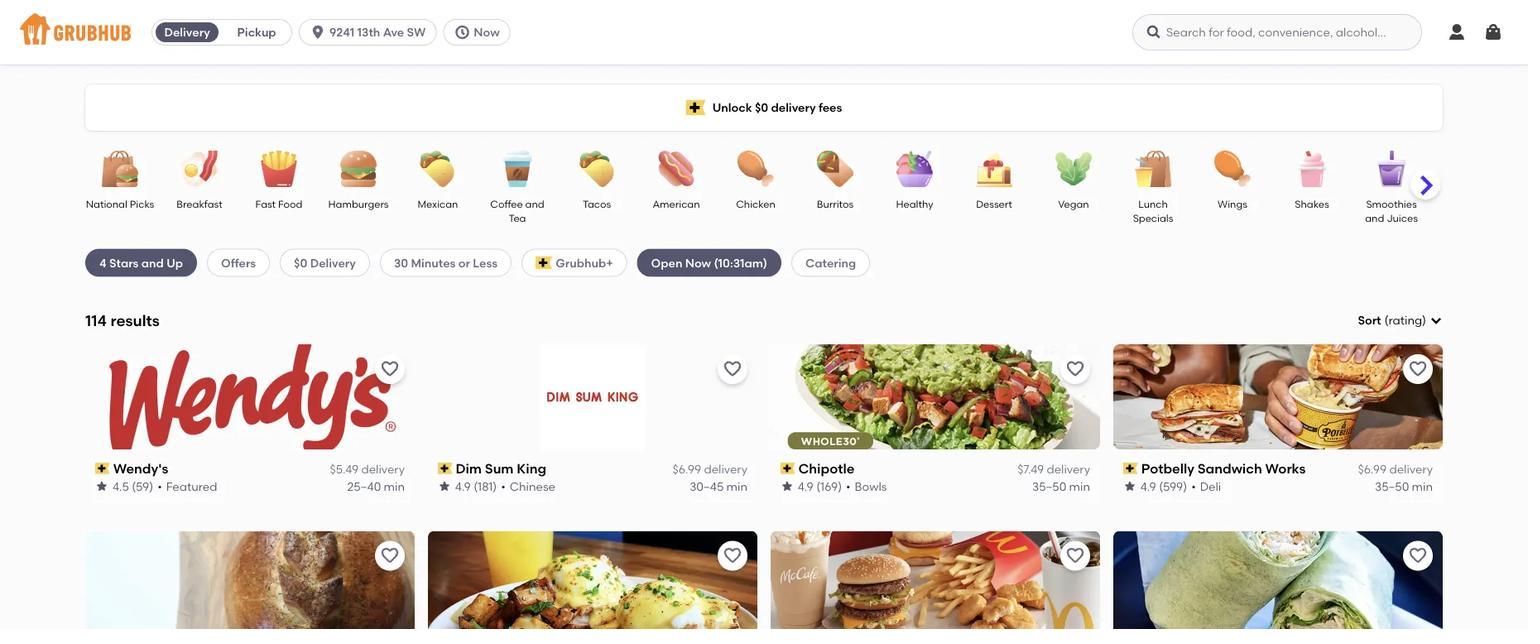 Task type: locate. For each thing, give the bounding box(es) containing it.
3 • from the left
[[846, 479, 851, 493]]

delivery for chipotle
[[1047, 462, 1090, 476]]

save this restaurant button for the chipotle logo
[[1060, 354, 1090, 384]]

(599)
[[1159, 479, 1188, 493]]

2 35–50 from the left
[[1375, 479, 1409, 493]]

None field
[[1358, 312, 1443, 329]]

now button
[[443, 19, 517, 46]]

save this restaurant image for uncle eddie's logo
[[723, 546, 743, 566]]

2 horizontal spatial and
[[1365, 212, 1384, 224]]

sum
[[485, 461, 514, 477]]

coffee and tea
[[490, 198, 544, 224]]

• down dim sum king
[[501, 479, 506, 493]]

svg image
[[1447, 22, 1467, 42], [310, 24, 326, 41], [1146, 24, 1162, 41], [1430, 314, 1443, 327]]

subscription pass image left "dim"
[[438, 463, 453, 474]]

1 horizontal spatial svg image
[[1483, 22, 1503, 42]]

delivery
[[164, 25, 210, 39], [310, 256, 356, 270]]

now right sw
[[474, 25, 500, 39]]

and
[[525, 198, 544, 210], [1365, 212, 1384, 224], [141, 256, 164, 270]]

national
[[86, 198, 127, 210]]

1 horizontal spatial subscription pass image
[[781, 463, 795, 474]]

0 horizontal spatial 4.9
[[455, 479, 471, 493]]

picks
[[130, 198, 154, 210]]

delivery left pickup "button"
[[164, 25, 210, 39]]

save this restaurant button for uncle eddie's logo
[[718, 541, 748, 571]]

featured
[[166, 479, 217, 493]]

national picks image
[[91, 151, 149, 187]]

save this restaurant image
[[380, 359, 400, 379], [723, 359, 743, 379], [1408, 359, 1428, 379], [380, 546, 400, 566], [1408, 546, 1428, 566]]

35–50 min for chipotle
[[1032, 479, 1090, 493]]

1 vertical spatial grubhub plus flag logo image
[[536, 256, 552, 269]]

and inside smoothies and juices
[[1365, 212, 1384, 224]]

min
[[384, 479, 405, 493], [727, 479, 748, 493], [1069, 479, 1090, 493], [1412, 479, 1433, 493]]

4.9 left (599)
[[1141, 479, 1157, 493]]

save this restaurant button for the potbelly sandwich works logo
[[1403, 354, 1433, 384]]

$6.99 for works
[[1358, 462, 1387, 476]]

4.9 for chipotle
[[798, 479, 814, 493]]

1 horizontal spatial and
[[525, 198, 544, 210]]

star icon image
[[95, 480, 108, 493], [438, 480, 451, 493], [781, 480, 794, 493], [1123, 480, 1137, 493]]

0 horizontal spatial subscription pass image
[[438, 463, 453, 474]]

•
[[157, 479, 162, 493], [501, 479, 506, 493], [846, 479, 851, 493], [1192, 479, 1196, 493]]

stars
[[109, 256, 139, 270]]

grubhub plus flag logo image for unlock $0 delivery fees
[[686, 100, 706, 115]]

chipotle logo image
[[771, 344, 1100, 449]]

0 vertical spatial delivery
[[164, 25, 210, 39]]

chinese
[[510, 479, 556, 493]]

subscription pass image left potbelly
[[1123, 463, 1138, 474]]

save this restaurant image
[[1065, 359, 1085, 379], [723, 546, 743, 566], [1065, 546, 1085, 566]]

delivery
[[771, 100, 816, 115], [361, 462, 405, 476], [704, 462, 748, 476], [1047, 462, 1090, 476], [1389, 462, 1433, 476]]

0 horizontal spatial delivery
[[164, 25, 210, 39]]

4 min from the left
[[1412, 479, 1433, 493]]

less
[[473, 256, 498, 270]]

1 subscription pass image from the left
[[438, 463, 453, 474]]

save this restaurant button for the dim sum king logo
[[718, 354, 748, 384]]

• right (59)
[[157, 479, 162, 493]]

now right the 'open'
[[685, 256, 711, 270]]

2 $6.99 delivery from the left
[[1358, 462, 1433, 476]]

$6.99 for king
[[673, 462, 701, 476]]

(169)
[[817, 479, 842, 493]]

grubhub plus flag logo image left the grubhub+
[[536, 256, 552, 269]]

delivery down hamburgers
[[310, 256, 356, 270]]

subscription pass image for dim sum king
[[438, 463, 453, 474]]

1 vertical spatial now
[[685, 256, 711, 270]]

2 horizontal spatial 4.9
[[1141, 479, 1157, 493]]

star icon image left 4.9 (181)
[[438, 480, 451, 493]]

4 • from the left
[[1192, 479, 1196, 493]]

dessert image
[[965, 151, 1023, 187]]

0 horizontal spatial now
[[474, 25, 500, 39]]

save this restaurant button
[[375, 354, 405, 384], [718, 354, 748, 384], [1060, 354, 1090, 384], [1403, 354, 1433, 384], [375, 541, 405, 571], [718, 541, 748, 571], [1060, 541, 1090, 571], [1403, 541, 1433, 571]]

35–50 for chipotle
[[1032, 479, 1066, 493]]

tea
[[509, 212, 526, 224]]

2 subscription pass image from the left
[[781, 463, 795, 474]]

and left up
[[141, 256, 164, 270]]

up
[[167, 256, 183, 270]]

2 4.9 from the left
[[798, 479, 814, 493]]

0 vertical spatial now
[[474, 25, 500, 39]]

3 star icon image from the left
[[781, 480, 794, 493]]

2 $6.99 from the left
[[1358, 462, 1387, 476]]

1 horizontal spatial 35–50 min
[[1375, 479, 1433, 493]]

svg image inside 9241 13th ave sw button
[[310, 24, 326, 41]]

1 horizontal spatial $6.99 delivery
[[1358, 462, 1433, 476]]

uncle eddie's logo image
[[428, 531, 757, 629]]

1 • from the left
[[157, 479, 162, 493]]

25–40 min
[[347, 479, 405, 493]]

$6.99 delivery
[[673, 462, 748, 476], [1358, 462, 1433, 476]]

4.9
[[455, 479, 471, 493], [798, 479, 814, 493], [1141, 479, 1157, 493]]

now
[[474, 25, 500, 39], [685, 256, 711, 270]]

1 $6.99 delivery from the left
[[673, 462, 748, 476]]

1 horizontal spatial $0
[[755, 100, 768, 115]]

• for dim sum king
[[501, 479, 506, 493]]

• deli
[[1192, 479, 1221, 493]]

• for wendy's
[[157, 479, 162, 493]]

1 horizontal spatial delivery
[[310, 256, 356, 270]]

2 • from the left
[[501, 479, 506, 493]]

0 horizontal spatial $6.99
[[673, 462, 701, 476]]

1 35–50 min from the left
[[1032, 479, 1090, 493]]

grubhub plus flag logo image
[[686, 100, 706, 115], [536, 256, 552, 269]]

1 4.9 from the left
[[455, 479, 471, 493]]

0 horizontal spatial grubhub plus flag logo image
[[536, 256, 552, 269]]

and down smoothies
[[1365, 212, 1384, 224]]

save this restaurant button for piroshki on 3rd logo in the bottom left of the page
[[375, 541, 405, 571]]

subscription pass image
[[438, 463, 453, 474], [781, 463, 795, 474], [1123, 463, 1138, 474]]

2 min from the left
[[727, 479, 748, 493]]

0 horizontal spatial 35–50 min
[[1032, 479, 1090, 493]]

2 35–50 min from the left
[[1375, 479, 1433, 493]]

tacos
[[583, 198, 611, 210]]

$6.99 delivery for dim sum king
[[673, 462, 748, 476]]

fast food
[[255, 198, 302, 210]]

4.9 left (169)
[[798, 479, 814, 493]]

1 star icon image from the left
[[95, 480, 108, 493]]

subscription pass image for potbelly sandwich works
[[1123, 463, 1138, 474]]

subscription pass image left "chipotle"
[[781, 463, 795, 474]]

35–50 for potbelly sandwich works
[[1375, 479, 1409, 493]]

potbelly sandwich works
[[1141, 461, 1306, 477]]

3 4.9 from the left
[[1141, 479, 1157, 493]]

4
[[99, 256, 107, 270]]

1 horizontal spatial grubhub plus flag logo image
[[686, 100, 706, 115]]

4.5
[[113, 479, 129, 493]]

min for potbelly sandwich works
[[1412, 479, 1433, 493]]

3 min from the left
[[1069, 479, 1090, 493]]

114
[[85, 311, 107, 330]]

sandwich
[[1198, 461, 1262, 477]]

1 vertical spatial $0
[[294, 256, 307, 270]]

• for potbelly sandwich works
[[1192, 479, 1196, 493]]

$6.99
[[673, 462, 701, 476], [1358, 462, 1387, 476]]

30–45 min
[[690, 479, 748, 493]]

star icon image left 4.9 (169)
[[781, 480, 794, 493]]

4.9 (599)
[[1141, 479, 1188, 493]]

none field containing sort
[[1358, 312, 1443, 329]]

potbelly sandwich works logo image
[[1113, 344, 1443, 449]]

1 horizontal spatial 35–50
[[1375, 479, 1409, 493]]

$0 delivery
[[294, 256, 356, 270]]

healthy image
[[886, 151, 944, 187]]

• left deli
[[1192, 479, 1196, 493]]

1 horizontal spatial now
[[685, 256, 711, 270]]

delivery for dim sum king
[[704, 462, 748, 476]]

0 horizontal spatial $6.99 delivery
[[673, 462, 748, 476]]

0 vertical spatial grubhub plus flag logo image
[[686, 100, 706, 115]]

0 vertical spatial $0
[[755, 100, 768, 115]]

and for smoothies and juices
[[1365, 212, 1384, 224]]

star icon image left 4.9 (599)
[[1123, 480, 1137, 493]]

4 stars and up
[[99, 256, 183, 270]]

wendy's
[[113, 461, 168, 477]]

)
[[1422, 313, 1426, 327]]

works
[[1265, 461, 1306, 477]]

$5.49
[[330, 462, 359, 476]]

0 horizontal spatial svg image
[[454, 24, 470, 41]]

$6.99 delivery for potbelly sandwich works
[[1358, 462, 1433, 476]]

0 horizontal spatial 35–50
[[1032, 479, 1066, 493]]

35–50 min
[[1032, 479, 1090, 493], [1375, 479, 1433, 493]]

svg image
[[1483, 22, 1503, 42], [454, 24, 470, 41]]

coffee and tea image
[[488, 151, 546, 187]]

1 $6.99 from the left
[[673, 462, 701, 476]]

breakfast image
[[171, 151, 228, 187]]

1 min from the left
[[384, 479, 405, 493]]

$0 right unlock
[[755, 100, 768, 115]]

35–50 min for potbelly sandwich works
[[1375, 479, 1433, 493]]

1 vertical spatial and
[[1365, 212, 1384, 224]]

coffee
[[490, 198, 523, 210]]

wendy's logo image
[[85, 344, 415, 449]]

4 star icon image from the left
[[1123, 480, 1137, 493]]

1 horizontal spatial $6.99
[[1358, 462, 1387, 476]]

2 vertical spatial and
[[141, 256, 164, 270]]

$0 down food
[[294, 256, 307, 270]]

9241 13th ave sw
[[330, 25, 426, 39]]

and up tea
[[525, 198, 544, 210]]

114 results
[[85, 311, 160, 330]]

grubhub+
[[556, 256, 613, 270]]

1 35–50 from the left
[[1032, 479, 1066, 493]]

1 horizontal spatial 4.9
[[798, 479, 814, 493]]

chipotle
[[799, 461, 855, 477]]

4.9 down "dim"
[[455, 479, 471, 493]]

vegan
[[1058, 198, 1089, 210]]

open now (10:31am)
[[651, 256, 767, 270]]

3 subscription pass image from the left
[[1123, 463, 1138, 474]]

grubhub plus flag logo image left unlock
[[686, 100, 706, 115]]

and inside coffee and tea
[[525, 198, 544, 210]]

35–50
[[1032, 479, 1066, 493], [1375, 479, 1409, 493]]

minutes
[[411, 256, 456, 270]]

star icon image down subscription pass image
[[95, 480, 108, 493]]

burritos image
[[806, 151, 864, 187]]

subshop logo image
[[1113, 531, 1443, 629]]

0 vertical spatial and
[[525, 198, 544, 210]]

save this restaurant image for wendy's
[[380, 359, 400, 379]]

sort ( rating )
[[1358, 313, 1426, 327]]

• for chipotle
[[846, 479, 851, 493]]

2 horizontal spatial subscription pass image
[[1123, 463, 1138, 474]]

• right (169)
[[846, 479, 851, 493]]

2 star icon image from the left
[[438, 480, 451, 493]]



Task type: describe. For each thing, give the bounding box(es) containing it.
now inside now button
[[474, 25, 500, 39]]

9241 13th ave sw button
[[299, 19, 443, 46]]

0 horizontal spatial and
[[141, 256, 164, 270]]

1 vertical spatial delivery
[[310, 256, 356, 270]]

save this restaurant image for the chipotle logo
[[1065, 359, 1085, 379]]

dim
[[456, 461, 482, 477]]

national picks
[[86, 198, 154, 210]]

breakfast
[[177, 198, 222, 210]]

ave
[[383, 25, 404, 39]]

sw
[[407, 25, 426, 39]]

star icon image for wendy's
[[95, 480, 108, 493]]

• bowls
[[846, 479, 887, 493]]

star icon image for dim sum king
[[438, 480, 451, 493]]

unlock $0 delivery fees
[[712, 100, 842, 115]]

dim sum king logo image
[[540, 344, 645, 449]]

fast food image
[[250, 151, 308, 187]]

• featured
[[157, 479, 217, 493]]

svg image inside now button
[[454, 24, 470, 41]]

pickup button
[[222, 19, 291, 46]]

save this restaurant image for mcdonald's logo at the bottom right of page
[[1065, 546, 1085, 566]]

potbelly
[[1141, 461, 1195, 477]]

delivery inside button
[[164, 25, 210, 39]]

subscription pass image for chipotle
[[781, 463, 795, 474]]

delivery for wendy's
[[361, 462, 405, 476]]

lunch specials
[[1133, 198, 1173, 224]]

shakes
[[1295, 198, 1329, 210]]

$5.49 delivery
[[330, 462, 405, 476]]

• chinese
[[501, 479, 556, 493]]

hamburgers
[[328, 198, 389, 210]]

and for coffee and tea
[[525, 198, 544, 210]]

dessert
[[976, 198, 1012, 210]]

delivery button
[[152, 19, 222, 46]]

save this restaurant button for mcdonald's logo at the bottom right of page
[[1060, 541, 1090, 571]]

30
[[394, 256, 408, 270]]

king
[[517, 461, 547, 477]]

save this restaurant button for wendy's logo
[[375, 354, 405, 384]]

vegan image
[[1045, 151, 1103, 187]]

mexican
[[418, 198, 458, 210]]

lunch
[[1138, 198, 1168, 210]]

(
[[1385, 313, 1389, 327]]

wings
[[1218, 198, 1247, 210]]

dim sum king
[[456, 461, 547, 477]]

lunch specials image
[[1124, 151, 1182, 187]]

juices
[[1387, 212, 1418, 224]]

fees
[[819, 100, 842, 115]]

rating
[[1389, 313, 1422, 327]]

tacos image
[[568, 151, 626, 187]]

main navigation navigation
[[0, 0, 1528, 65]]

hamburgers image
[[329, 151, 387, 187]]

4.9 (169)
[[798, 479, 842, 493]]

13th
[[357, 25, 380, 39]]

subscription pass image
[[95, 463, 110, 474]]

save this restaurant image for potbelly sandwich works
[[1408, 359, 1428, 379]]

min for chipotle
[[1069, 479, 1090, 493]]

offers
[[221, 256, 256, 270]]

bowls
[[855, 479, 887, 493]]

american image
[[647, 151, 705, 187]]

smoothies
[[1366, 198, 1417, 210]]

wings image
[[1204, 151, 1262, 187]]

save this restaurant button for subshop logo
[[1403, 541, 1433, 571]]

mcdonald's logo image
[[771, 531, 1100, 629]]

delivery for potbelly sandwich works
[[1389, 462, 1433, 476]]

(10:31am)
[[714, 256, 767, 270]]

smoothies and juices image
[[1363, 151, 1421, 187]]

sort
[[1358, 313, 1381, 327]]

$7.49 delivery
[[1018, 462, 1090, 476]]

deli
[[1200, 479, 1221, 493]]

min for dim sum king
[[727, 479, 748, 493]]

min for wendy's
[[384, 479, 405, 493]]

30–45
[[690, 479, 724, 493]]

catering
[[806, 256, 856, 270]]

star icon image for potbelly sandwich works
[[1123, 480, 1137, 493]]

4.9 for dim sum king
[[455, 479, 471, 493]]

mexican image
[[409, 151, 467, 187]]

chicken image
[[727, 151, 785, 187]]

$7.49
[[1018, 462, 1044, 476]]

4.5 (59)
[[113, 479, 153, 493]]

save this restaurant image for dim sum king
[[723, 359, 743, 379]]

shakes image
[[1283, 151, 1341, 187]]

american
[[653, 198, 700, 210]]

star icon image for chipotle
[[781, 480, 794, 493]]

Search for food, convenience, alcohol... search field
[[1132, 14, 1422, 50]]

25–40
[[347, 479, 381, 493]]

results
[[110, 311, 160, 330]]

pickup
[[237, 25, 276, 39]]

4.9 (181)
[[455, 479, 497, 493]]

grubhub plus flag logo image for grubhub+
[[536, 256, 552, 269]]

burritos
[[817, 198, 854, 210]]

chicken
[[736, 198, 776, 210]]

30 minutes or less
[[394, 256, 498, 270]]

open
[[651, 256, 682, 270]]

9241
[[330, 25, 354, 39]]

or
[[458, 256, 470, 270]]

(181)
[[474, 479, 497, 493]]

fast
[[255, 198, 276, 210]]

(59)
[[132, 479, 153, 493]]

specials
[[1133, 212, 1173, 224]]

svg image inside field
[[1430, 314, 1443, 327]]

4.9 for potbelly sandwich works
[[1141, 479, 1157, 493]]

piroshki on 3rd logo image
[[85, 531, 415, 629]]

food
[[278, 198, 302, 210]]

smoothies and juices
[[1365, 198, 1418, 224]]

healthy
[[896, 198, 933, 210]]

0 horizontal spatial $0
[[294, 256, 307, 270]]

unlock
[[712, 100, 752, 115]]



Task type: vqa. For each thing, say whether or not it's contained in the screenshot.
CA
no



